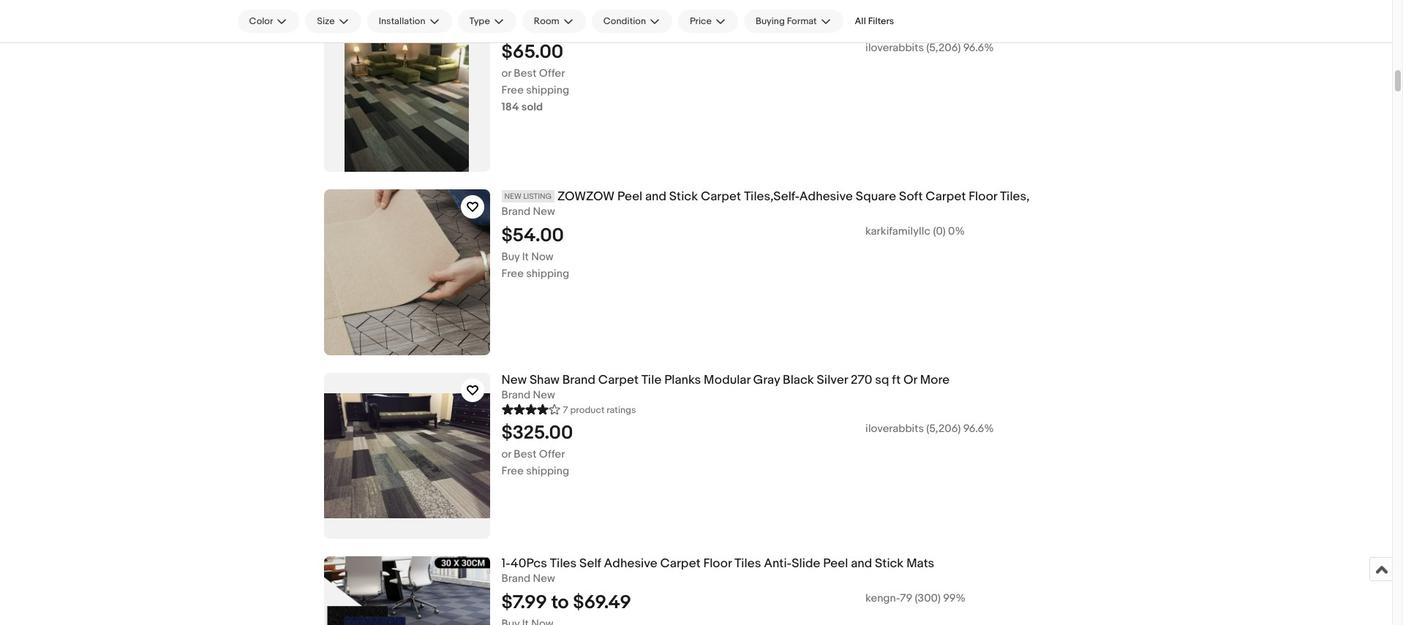 Task type: describe. For each thing, give the bounding box(es) containing it.
270
[[851, 373, 872, 388]]

carpet inside new shaw carpet tile planks modular gray black silver 45 sq ft + 9x36 or 18x36 brand new
[[562, 6, 603, 20]]

room
[[534, 15, 560, 27]]

price
[[690, 15, 712, 27]]

product
[[570, 404, 605, 416]]

2 tiles from the left
[[735, 557, 761, 571]]

buying
[[756, 15, 785, 27]]

ft inside new shaw carpet tile planks modular gray black silver 45 sq ft + 9x36 or 18x36 brand new
[[850, 6, 859, 20]]

slide
[[792, 557, 820, 571]]

karkifamilyllc
[[866, 224, 931, 238]]

mats
[[907, 557, 935, 571]]

new up $65.00
[[533, 21, 555, 35]]

floor inside new listing zowzow peel and stick carpet tiles,self-adhesive square soft carpet floor tiles, brand new
[[969, 190, 997, 204]]

square
[[856, 190, 896, 204]]

brand inside 1-40pcs tiles self adhesive carpet floor tiles anti-slide peel and stick mats brand new
[[502, 572, 531, 586]]

tile inside new shaw brand carpet tile planks modular gray black silver 270 sq ft or more brand new
[[641, 373, 662, 388]]

color
[[249, 15, 273, 27]]

18x36
[[919, 6, 954, 20]]

more
[[920, 373, 950, 388]]

all filters button
[[849, 10, 900, 33]]

stick inside 1-40pcs tiles self adhesive carpet floor tiles anti-slide peel and stick mats brand new
[[875, 557, 904, 571]]

$65.00 or best offer free shipping 184 sold
[[502, 41, 569, 114]]

brand inside new listing zowzow peel and stick carpet tiles,self-adhesive square soft carpet floor tiles, brand new
[[502, 205, 531, 219]]

ft inside new shaw brand carpet tile planks modular gray black silver 270 sq ft or more brand new
[[892, 373, 901, 388]]

7
[[563, 404, 568, 416]]

zowzow
[[558, 190, 615, 204]]

or for $325.00
[[502, 448, 511, 462]]

ratings
[[607, 404, 636, 416]]

buying format
[[756, 15, 817, 27]]

shaw for carpet
[[530, 6, 560, 20]]

$69.49
[[573, 592, 631, 614]]

1-40pcs tiles self adhesive carpet floor tiles anti-slide peel and stick mats brand new
[[502, 557, 935, 586]]

new up $325.00
[[533, 388, 555, 402]]

it
[[522, 250, 529, 264]]

to
[[551, 592, 569, 614]]

adhesive inside new listing zowzow peel and stick carpet tiles,self-adhesive square soft carpet floor tiles, brand new
[[799, 190, 853, 204]]

tiles,
[[1000, 190, 1030, 204]]

1 (5,206) from the top
[[927, 41, 961, 55]]

condition
[[603, 15, 646, 27]]

or
[[904, 373, 917, 388]]

$54.00
[[502, 224, 564, 247]]

kengn-79 (300) 99%
[[866, 592, 966, 606]]

modular inside new shaw brand carpet tile planks modular gray black silver 270 sq ft or more brand new
[[704, 373, 751, 388]]

karkifamilyllc (0) 0%
[[866, 224, 965, 238]]

best for $325.00
[[514, 448, 537, 462]]

2 (5,206) from the top
[[927, 422, 961, 436]]

99%
[[943, 592, 966, 606]]

tiles,self-
[[744, 190, 800, 204]]

listing
[[523, 192, 552, 201]]

free for $325.00
[[502, 464, 524, 478]]

1 iloverabbits from the top
[[866, 41, 924, 55]]

room button
[[522, 10, 586, 33]]

now
[[531, 250, 554, 264]]

$65.00
[[502, 41, 564, 64]]

1 tiles from the left
[[550, 557, 577, 571]]

(300)
[[915, 592, 941, 606]]

floor inside 1-40pcs tiles self adhesive carpet floor tiles anti-slide peel and stick mats brand new
[[703, 557, 732, 571]]

soft
[[899, 190, 923, 204]]

$7.99 to $69.49
[[502, 592, 631, 614]]

silver inside new shaw carpet tile planks modular gray black silver 45 sq ft + 9x36 or 18x36 brand new
[[781, 6, 812, 20]]

offer for $325.00
[[539, 448, 565, 462]]

new down listing
[[533, 205, 555, 219]]

gray inside new shaw carpet tile planks modular gray black silver 45 sq ft + 9x36 or 18x36 brand new
[[717, 6, 744, 20]]

$325.00 or best offer free shipping
[[502, 422, 573, 478]]

best for $65.00
[[514, 66, 537, 80]]

peel inside 1-40pcs tiles self adhesive carpet floor tiles anti-slide peel and stick mats brand new
[[823, 557, 848, 571]]

9x36
[[872, 6, 902, 20]]

brand up $325.00
[[502, 388, 531, 402]]

kengn-
[[866, 592, 900, 606]]

stick inside new listing zowzow peel and stick carpet tiles,self-adhesive square soft carpet floor tiles, brand new
[[669, 190, 698, 204]]

modular inside new shaw carpet tile planks modular gray black silver 45 sq ft + 9x36 or 18x36 brand new
[[668, 6, 715, 20]]

self
[[580, 557, 601, 571]]

free for $65.00
[[502, 83, 524, 97]]

price button
[[678, 10, 738, 33]]



Task type: vqa. For each thing, say whether or not it's contained in the screenshot.
US
no



Task type: locate. For each thing, give the bounding box(es) containing it.
7 product ratings link
[[502, 402, 636, 416]]

condition button
[[592, 10, 672, 33]]

1 vertical spatial shipping
[[526, 267, 569, 281]]

0 horizontal spatial floor
[[703, 557, 732, 571]]

1 shipping from the top
[[526, 83, 569, 97]]

2 iloverabbits from the top
[[866, 422, 924, 436]]

0 horizontal spatial tiles
[[550, 557, 577, 571]]

modular
[[668, 6, 715, 20], [704, 373, 751, 388]]

shaw for brand
[[530, 373, 560, 388]]

best down $65.00
[[514, 66, 537, 80]]

$325.00
[[502, 422, 573, 445]]

1 vertical spatial modular
[[704, 373, 751, 388]]

brand up $65.00
[[502, 21, 531, 35]]

gray inside new shaw brand carpet tile planks modular gray black silver 270 sq ft or more brand new
[[753, 373, 780, 388]]

1-
[[502, 557, 511, 571]]

1 vertical spatial and
[[851, 557, 872, 571]]

or for $65.00
[[502, 66, 511, 80]]

shaw inside new shaw carpet tile planks modular gray black silver 45 sq ft + 9x36 or 18x36 brand new
[[530, 6, 560, 20]]

format
[[787, 15, 817, 27]]

$54.00 buy it now free shipping
[[502, 224, 569, 281]]

1 vertical spatial silver
[[817, 373, 848, 388]]

shipping inside the '$325.00 or best offer free shipping'
[[526, 464, 569, 478]]

shipping for $325.00
[[526, 464, 569, 478]]

shipping for $54.00
[[526, 267, 569, 281]]

(5,206) down more
[[927, 422, 961, 436]]

size button
[[305, 10, 361, 33]]

gray
[[717, 6, 744, 20], [753, 373, 780, 388]]

0 horizontal spatial and
[[645, 190, 667, 204]]

shaw up $65.00
[[530, 6, 560, 20]]

shipping up sold
[[526, 83, 569, 97]]

silver left 45
[[781, 6, 812, 20]]

best inside $65.00 or best offer free shipping 184 sold
[[514, 66, 537, 80]]

zowzow peel and stick carpet tiles,self-adhesive square soft carpet floor tiles, image
[[324, 190, 490, 356]]

brand up 7 product ratings link
[[562, 373, 596, 388]]

1 horizontal spatial peel
[[823, 557, 848, 571]]

shipping for $65.00
[[526, 83, 569, 97]]

1 vertical spatial stick
[[875, 557, 904, 571]]

0 horizontal spatial stick
[[669, 190, 698, 204]]

2 free from the top
[[502, 267, 524, 281]]

black
[[747, 6, 778, 20], [783, 373, 814, 388]]

floor left anti-
[[703, 557, 732, 571]]

0 vertical spatial free
[[502, 83, 524, 97]]

0%
[[948, 224, 965, 238]]

0 horizontal spatial adhesive
[[604, 557, 658, 571]]

0 horizontal spatial gray
[[717, 6, 744, 20]]

free down buy
[[502, 267, 524, 281]]

sq right 270
[[875, 373, 889, 388]]

0 vertical spatial or
[[905, 6, 916, 20]]

0 vertical spatial adhesive
[[799, 190, 853, 204]]

1 horizontal spatial ft
[[892, 373, 901, 388]]

black left 270
[[783, 373, 814, 388]]

adhesive left square
[[799, 190, 853, 204]]

brand
[[502, 21, 531, 35], [502, 205, 531, 219], [562, 373, 596, 388], [502, 388, 531, 402], [502, 572, 531, 586]]

and up kengn- at the bottom right of the page
[[851, 557, 872, 571]]

0 vertical spatial silver
[[781, 6, 812, 20]]

sq
[[833, 6, 847, 20], [875, 373, 889, 388]]

1 vertical spatial or
[[502, 66, 511, 80]]

iloverabbits (5,206) 96.6% down more
[[866, 422, 994, 436]]

0 horizontal spatial black
[[747, 6, 778, 20]]

new shaw carpet tile planks modular gray black silver 45 sq ft + 9x36 or 18x36 brand new
[[502, 6, 954, 35]]

1 iloverabbits (5,206) 96.6% from the top
[[866, 41, 994, 55]]

1 horizontal spatial adhesive
[[799, 190, 853, 204]]

peel right slide
[[823, 557, 848, 571]]

0 vertical spatial (5,206)
[[927, 41, 961, 55]]

1 horizontal spatial tiles
[[735, 557, 761, 571]]

1 horizontal spatial stick
[[875, 557, 904, 571]]

0 horizontal spatial silver
[[781, 6, 812, 20]]

peel right zowzow
[[618, 190, 643, 204]]

ft left '+'
[[850, 6, 859, 20]]

0 vertical spatial black
[[747, 6, 778, 20]]

4.5 out of 5 stars. image
[[502, 402, 560, 416]]

1 vertical spatial sq
[[875, 373, 889, 388]]

0 vertical spatial floor
[[969, 190, 997, 204]]

1 vertical spatial gray
[[753, 373, 780, 388]]

1 vertical spatial (5,206)
[[927, 422, 961, 436]]

black inside new shaw brand carpet tile planks modular gray black silver 270 sq ft or more brand new
[[783, 373, 814, 388]]

1 best from the top
[[514, 66, 537, 80]]

0 vertical spatial planks
[[629, 6, 665, 20]]

free up 184
[[502, 83, 524, 97]]

new shaw carpet tile planks modular gray black silver 45 sq ft + 9x36 or 18x36 image
[[324, 6, 490, 172]]

2 shaw from the top
[[530, 373, 560, 388]]

installation button
[[367, 10, 452, 33]]

tiles left self
[[550, 557, 577, 571]]

tile inside new shaw carpet tile planks modular gray black silver 45 sq ft + 9x36 or 18x36 brand new
[[606, 6, 626, 20]]

free for $54.00
[[502, 267, 524, 281]]

sq inside new shaw brand carpet tile planks modular gray black silver 270 sq ft or more brand new
[[875, 373, 889, 388]]

iloverabbits (5,206) 96.6%
[[866, 41, 994, 55], [866, 422, 994, 436]]

(5,206) down '18x36'
[[927, 41, 961, 55]]

1 vertical spatial iloverabbits (5,206) 96.6%
[[866, 422, 994, 436]]

ft
[[850, 6, 859, 20], [892, 373, 901, 388]]

0 vertical spatial shaw
[[530, 6, 560, 20]]

1 vertical spatial best
[[514, 448, 537, 462]]

shaw up 4.5 out of 5 stars. image
[[530, 373, 560, 388]]

or down $65.00
[[502, 66, 511, 80]]

1 horizontal spatial black
[[783, 373, 814, 388]]

tiles left anti-
[[735, 557, 761, 571]]

free down $325.00
[[502, 464, 524, 478]]

tiles
[[550, 557, 577, 571], [735, 557, 761, 571]]

carpet inside new shaw brand carpet tile planks modular gray black silver 270 sq ft or more brand new
[[598, 373, 639, 388]]

0 vertical spatial 96.6%
[[963, 41, 994, 55]]

0 vertical spatial ft
[[850, 6, 859, 20]]

shipping inside $65.00 or best offer free shipping 184 sold
[[526, 83, 569, 97]]

shaw
[[530, 6, 560, 20], [530, 373, 560, 388]]

1 vertical spatial adhesive
[[604, 557, 658, 571]]

0 vertical spatial shipping
[[526, 83, 569, 97]]

2 iloverabbits (5,206) 96.6% from the top
[[866, 422, 994, 436]]

1 horizontal spatial floor
[[969, 190, 997, 204]]

all
[[855, 15, 866, 27]]

installation
[[379, 15, 425, 27]]

1 96.6% from the top
[[963, 41, 994, 55]]

0 vertical spatial and
[[645, 190, 667, 204]]

new shaw brand carpet tile planks modular gray black silver 270 sq ft or more link
[[502, 373, 1230, 388]]

adhesive inside 1-40pcs tiles self adhesive carpet floor tiles anti-slide peel and stick mats brand new
[[604, 557, 658, 571]]

best down $325.00
[[514, 448, 537, 462]]

anti-
[[764, 557, 792, 571]]

184
[[502, 100, 519, 114]]

1 vertical spatial planks
[[664, 373, 701, 388]]

type
[[469, 15, 490, 27]]

new inside 1-40pcs tiles self adhesive carpet floor tiles anti-slide peel and stick mats brand new
[[533, 572, 555, 586]]

new left room
[[502, 6, 527, 20]]

sq right 45
[[833, 6, 847, 20]]

iloverabbits down filters on the right top of page
[[866, 41, 924, 55]]

filters
[[868, 15, 894, 27]]

or inside the '$325.00 or best offer free shipping'
[[502, 448, 511, 462]]

offer down $65.00
[[539, 66, 565, 80]]

+
[[861, 6, 869, 20]]

iloverabbits (5,206) 96.6% down '18x36'
[[866, 41, 994, 55]]

planks inside new shaw brand carpet tile planks modular gray black silver 270 sq ft or more brand new
[[664, 373, 701, 388]]

1 horizontal spatial sq
[[875, 373, 889, 388]]

shipping
[[526, 83, 569, 97], [526, 267, 569, 281], [526, 464, 569, 478]]

planks inside new shaw carpet tile planks modular gray black silver 45 sq ft + 9x36 or 18x36 brand new
[[629, 6, 665, 20]]

new left listing
[[505, 192, 522, 201]]

or inside $65.00 or best offer free shipping 184 sold
[[502, 66, 511, 80]]

2 vertical spatial or
[[502, 448, 511, 462]]

brand inside new shaw carpet tile planks modular gray black silver 45 sq ft + 9x36 or 18x36 brand new
[[502, 21, 531, 35]]

79
[[900, 592, 913, 606]]

peel inside new listing zowzow peel and stick carpet tiles,self-adhesive square soft carpet floor tiles, brand new
[[618, 190, 643, 204]]

and right zowzow
[[645, 190, 667, 204]]

free inside the '$325.00 or best offer free shipping'
[[502, 464, 524, 478]]

1 offer from the top
[[539, 66, 565, 80]]

best inside the '$325.00 or best offer free shipping'
[[514, 448, 537, 462]]

floor left tiles,
[[969, 190, 997, 204]]

1 horizontal spatial and
[[851, 557, 872, 571]]

new shaw brand carpet tile planks modular gray black silver 270 sq ft or more image
[[324, 373, 490, 539]]

0 vertical spatial best
[[514, 66, 537, 80]]

(5,206)
[[927, 41, 961, 55], [927, 422, 961, 436]]

or right 9x36
[[905, 6, 916, 20]]

best
[[514, 66, 537, 80], [514, 448, 537, 462]]

sq inside new shaw carpet tile planks modular gray black silver 45 sq ft + 9x36 or 18x36 brand new
[[833, 6, 847, 20]]

1 vertical spatial 96.6%
[[963, 422, 994, 436]]

color button
[[237, 10, 300, 33]]

stick
[[669, 190, 698, 204], [875, 557, 904, 571]]

1 vertical spatial peel
[[823, 557, 848, 571]]

0 vertical spatial modular
[[668, 6, 715, 20]]

tile
[[606, 6, 626, 20], [641, 373, 662, 388]]

free
[[502, 83, 524, 97], [502, 267, 524, 281], [502, 464, 524, 478]]

new shaw brand carpet tile planks modular gray black silver 270 sq ft or more brand new
[[502, 373, 950, 402]]

0 vertical spatial offer
[[539, 66, 565, 80]]

1 free from the top
[[502, 83, 524, 97]]

0 horizontal spatial ft
[[850, 6, 859, 20]]

96.6%
[[963, 41, 994, 55], [963, 422, 994, 436]]

and inside new listing zowzow peel and stick carpet tiles,self-adhesive square soft carpet floor tiles, brand new
[[645, 190, 667, 204]]

40pcs
[[511, 557, 547, 571]]

2 vertical spatial shipping
[[526, 464, 569, 478]]

7 product ratings
[[563, 404, 636, 416]]

shipping inside $54.00 buy it now free shipping
[[526, 267, 569, 281]]

brand down listing
[[502, 205, 531, 219]]

1 shaw from the top
[[530, 6, 560, 20]]

shipping down $325.00
[[526, 464, 569, 478]]

ft left or
[[892, 373, 901, 388]]

0 vertical spatial gray
[[717, 6, 744, 20]]

2 96.6% from the top
[[963, 422, 994, 436]]

offer down $325.00
[[539, 448, 565, 462]]

1 vertical spatial tile
[[641, 373, 662, 388]]

0 vertical spatial iloverabbits
[[866, 41, 924, 55]]

2 offer from the top
[[539, 448, 565, 462]]

new down 40pcs
[[533, 572, 555, 586]]

buy
[[502, 250, 520, 264]]

or inside new shaw carpet tile planks modular gray black silver 45 sq ft + 9x36 or 18x36 brand new
[[905, 6, 916, 20]]

size
[[317, 15, 335, 27]]

new
[[502, 6, 527, 20], [533, 21, 555, 35], [505, 192, 522, 201], [533, 205, 555, 219], [502, 373, 527, 388], [533, 388, 555, 402], [533, 572, 555, 586]]

new up 4.5 out of 5 stars. image
[[502, 373, 527, 388]]

0 vertical spatial sq
[[833, 6, 847, 20]]

3 shipping from the top
[[526, 464, 569, 478]]

2 vertical spatial free
[[502, 464, 524, 478]]

offer inside the '$325.00 or best offer free shipping'
[[539, 448, 565, 462]]

1 horizontal spatial tile
[[641, 373, 662, 388]]

floor
[[969, 190, 997, 204], [703, 557, 732, 571]]

offer
[[539, 66, 565, 80], [539, 448, 565, 462]]

silver
[[781, 6, 812, 20], [817, 373, 848, 388]]

silver left 270
[[817, 373, 848, 388]]

sold
[[522, 100, 543, 114]]

silver inside new shaw brand carpet tile planks modular gray black silver 270 sq ft or more brand new
[[817, 373, 848, 388]]

or
[[905, 6, 916, 20], [502, 66, 511, 80], [502, 448, 511, 462]]

or down $325.00
[[502, 448, 511, 462]]

new listing zowzow peel and stick carpet tiles,self-adhesive square soft carpet floor tiles, brand new
[[502, 190, 1030, 219]]

0 horizontal spatial tile
[[606, 6, 626, 20]]

0 horizontal spatial peel
[[618, 190, 643, 204]]

all filters
[[855, 15, 894, 27]]

free inside $54.00 buy it now free shipping
[[502, 267, 524, 281]]

0 vertical spatial stick
[[669, 190, 698, 204]]

$7.99
[[502, 592, 547, 614]]

free inside $65.00 or best offer free shipping 184 sold
[[502, 83, 524, 97]]

2 shipping from the top
[[526, 267, 569, 281]]

carpet inside 1-40pcs tiles self adhesive carpet floor tiles anti-slide peel and stick mats brand new
[[660, 557, 701, 571]]

peel
[[618, 190, 643, 204], [823, 557, 848, 571]]

brand down 1-
[[502, 572, 531, 586]]

1 vertical spatial ft
[[892, 373, 901, 388]]

black inside new shaw carpet tile planks modular gray black silver 45 sq ft + 9x36 or 18x36 brand new
[[747, 6, 778, 20]]

and
[[645, 190, 667, 204], [851, 557, 872, 571]]

1 vertical spatial iloverabbits
[[866, 422, 924, 436]]

1 horizontal spatial silver
[[817, 373, 848, 388]]

adhesive right self
[[604, 557, 658, 571]]

offer inside $65.00 or best offer free shipping 184 sold
[[539, 66, 565, 80]]

0 vertical spatial iloverabbits (5,206) 96.6%
[[866, 41, 994, 55]]

1 horizontal spatial gray
[[753, 373, 780, 388]]

0 horizontal spatial sq
[[833, 6, 847, 20]]

(0)
[[933, 224, 946, 238]]

shaw inside new shaw brand carpet tile planks modular gray black silver 270 sq ft or more brand new
[[530, 373, 560, 388]]

45
[[815, 6, 830, 20]]

3 free from the top
[[502, 464, 524, 478]]

and inside 1-40pcs tiles self adhesive carpet floor tiles anti-slide peel and stick mats brand new
[[851, 557, 872, 571]]

new shaw carpet tile planks modular gray black silver 45 sq ft + 9x36 or 18x36 link
[[502, 6, 1230, 21]]

black left "format"
[[747, 6, 778, 20]]

0 vertical spatial peel
[[618, 190, 643, 204]]

iloverabbits
[[866, 41, 924, 55], [866, 422, 924, 436]]

shipping down now
[[526, 267, 569, 281]]

adhesive
[[799, 190, 853, 204], [604, 557, 658, 571]]

1 vertical spatial black
[[783, 373, 814, 388]]

buying format button
[[744, 10, 843, 33]]

0 vertical spatial tile
[[606, 6, 626, 20]]

carpet
[[562, 6, 603, 20], [701, 190, 741, 204], [926, 190, 966, 204], [598, 373, 639, 388], [660, 557, 701, 571]]

2 best from the top
[[514, 448, 537, 462]]

1 vertical spatial free
[[502, 267, 524, 281]]

offer for $65.00
[[539, 66, 565, 80]]

planks
[[629, 6, 665, 20], [664, 373, 701, 388]]

1-40pcs tiles self adhesive carpet floor tiles anti-slide peel and stick mats link
[[502, 557, 1230, 572]]

1 vertical spatial offer
[[539, 448, 565, 462]]

1 vertical spatial floor
[[703, 557, 732, 571]]

iloverabbits down or
[[866, 422, 924, 436]]

1 vertical spatial shaw
[[530, 373, 560, 388]]

type button
[[458, 10, 516, 33]]



